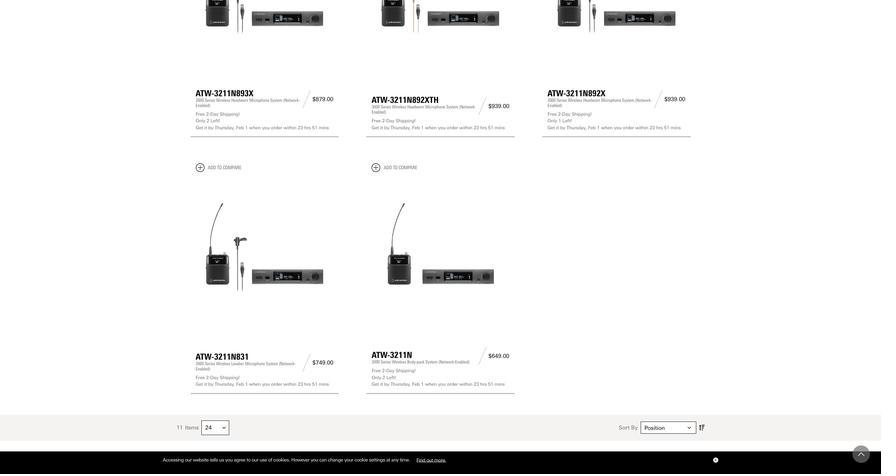 Task type: locate. For each thing, give the bounding box(es) containing it.
us
[[219, 457, 224, 463]]

enabled) inside atw-3211n 3000 series wireless body-pack system (network-enabled)
[[456, 360, 470, 365]]

atw-3211n892x 3000 series wireless headworn microphone system (network- enabled)
[[548, 88, 652, 108]]

within
[[284, 125, 297, 130], [460, 125, 473, 130], [636, 125, 649, 130], [284, 382, 297, 387], [460, 382, 473, 387]]

wireless for 3211n892x
[[568, 98, 583, 103]]

$749.00
[[313, 360, 334, 366]]

wireless inside atw-3211n 3000 series wireless body-pack system (network-enabled)
[[392, 360, 407, 365]]

series
[[205, 98, 215, 103], [557, 98, 567, 103], [381, 104, 391, 110], [381, 360, 391, 365], [205, 361, 215, 366]]

compare
[[223, 165, 242, 171], [399, 165, 418, 171]]

cookies.
[[274, 457, 290, 463]]

you
[[262, 125, 270, 130], [438, 125, 446, 130], [615, 125, 622, 130], [262, 382, 270, 387], [438, 382, 446, 387], [225, 457, 233, 463], [311, 457, 318, 463]]

free
[[196, 112, 205, 117], [548, 112, 557, 117], [372, 118, 381, 124], [372, 368, 381, 374], [196, 375, 205, 380]]

shipping!
[[220, 112, 240, 117], [572, 112, 592, 117], [396, 118, 416, 124], [396, 368, 416, 374], [220, 375, 240, 380]]

atw 3211n893x image
[[196, 0, 334, 57]]

only
[[196, 118, 206, 124], [548, 118, 558, 124], [372, 375, 382, 380]]

1 our from the left
[[185, 457, 192, 463]]

0 horizontal spatial free 2 -day shipping! only 2 left! get it by thursday, feb 1 when you order within 23 hrs 51 mins
[[196, 112, 329, 130]]

you left can
[[311, 457, 318, 463]]

to
[[217, 165, 222, 171], [393, 165, 398, 171], [247, 457, 251, 463]]

microphone for 3211n892x
[[602, 98, 622, 103]]

you down atw-3211n831 3000 series wireless lavalier microphone system (network- enabled)
[[262, 382, 270, 387]]

$939.00 for atw-3211n892x
[[665, 96, 686, 103]]

series for 3211n892xth
[[381, 104, 391, 110]]

enabled) inside atw-3211n831 3000 series wireless lavalier microphone system (network- enabled)
[[196, 366, 210, 372]]

left! inside "free 2 -day shipping! only 1 left! get it by thursday, feb 1 when you order within 23 hrs 51 mins"
[[563, 118, 572, 124]]

arrow up image
[[859, 451, 865, 457]]

system for 3211n892x
[[623, 98, 635, 103]]

to for 3211n
[[393, 165, 398, 171]]

atw- for 3211n831
[[196, 352, 214, 362]]

day down '3211n892xth'
[[387, 118, 395, 124]]

3000
[[196, 98, 204, 103], [548, 98, 556, 103], [372, 104, 380, 110], [372, 360, 380, 365], [196, 361, 204, 366]]

cross image
[[715, 459, 717, 462]]

3211n892xth
[[390, 95, 439, 105]]

add to compare button for 3211n831
[[196, 163, 242, 172]]

1 vertical spatial free 2 -day shipping! get it by thursday, feb 1 when you order within 23 hrs 51 mins
[[196, 375, 329, 387]]

series inside atw-3211n892xth 3000 series wireless headworn microphone system (network- enabled)
[[381, 104, 391, 110]]

1 horizontal spatial to
[[247, 457, 251, 463]]

3000 for atw-3211n893x
[[196, 98, 204, 103]]

headworn for 3211n893x
[[231, 98, 249, 103]]

system inside atw-3211n892x 3000 series wireless headworn microphone system (network- enabled)
[[623, 98, 635, 103]]

system
[[271, 98, 283, 103], [623, 98, 635, 103], [447, 104, 459, 110], [426, 360, 438, 365], [266, 361, 278, 366]]

1 horizontal spatial add
[[384, 165, 392, 171]]

enabled) inside atw-3211n892xth 3000 series wireless headworn microphone system (network- enabled)
[[372, 110, 386, 115]]

headworn inside atw-3211n893x 3000 series wireless headworn microphone system (network- enabled)
[[231, 98, 249, 103]]

series for 3211n
[[381, 360, 391, 365]]

agree
[[234, 457, 246, 463]]

atw-
[[196, 88, 214, 98], [548, 88, 567, 98], [372, 95, 391, 105], [372, 350, 391, 360], [196, 352, 214, 362]]

left! down 3211n893x
[[211, 118, 220, 124]]

0 horizontal spatial $939.00
[[489, 103, 510, 109]]

0 horizontal spatial left!
[[211, 118, 220, 124]]

feb
[[236, 125, 244, 130], [413, 125, 420, 130], [589, 125, 596, 130], [236, 382, 244, 387], [413, 382, 420, 387]]

1 horizontal spatial add to compare button
[[372, 163, 418, 172]]

atw- for 3211n892xth
[[372, 95, 391, 105]]

series inside atw-3211n831 3000 series wireless lavalier microphone system (network- enabled)
[[205, 361, 215, 366]]

11
[[177, 425, 183, 431]]

when
[[249, 125, 261, 130], [425, 125, 437, 130], [602, 125, 613, 130], [249, 382, 261, 387], [425, 382, 437, 387]]

carrat down image
[[688, 426, 692, 430]]

hrs
[[305, 125, 311, 130], [481, 125, 487, 130], [657, 125, 663, 130], [305, 382, 311, 387], [481, 382, 487, 387]]

0 horizontal spatial our
[[185, 457, 192, 463]]

by
[[209, 125, 214, 130], [385, 125, 390, 130], [561, 125, 566, 130], [209, 382, 214, 387], [385, 382, 390, 387]]

3000 inside atw-3211n893x 3000 series wireless headworn microphone system (network- enabled)
[[196, 98, 204, 103]]

enabled) inside atw-3211n893x 3000 series wireless headworn microphone system (network- enabled)
[[196, 103, 210, 108]]

at
[[387, 457, 390, 463]]

only for atw-3211n893x
[[196, 118, 206, 124]]

3211n
[[390, 350, 413, 360]]

when down atw-3211n 3000 series wireless body-pack system (network-enabled)
[[425, 382, 437, 387]]

our
[[185, 457, 192, 463], [252, 457, 259, 463]]

free 2 -day shipping! get it by thursday, feb 1 when you order within 23 hrs 51 mins down atw-3211n831 3000 series wireless lavalier microphone system (network- enabled)
[[196, 375, 329, 387]]

1 compare from the left
[[223, 165, 242, 171]]

atw- inside atw-3211n893x 3000 series wireless headworn microphone system (network- enabled)
[[196, 88, 214, 98]]

enabled) inside atw-3211n892x 3000 series wireless headworn microphone system (network- enabled)
[[548, 103, 563, 108]]

left! down 3211n892x
[[563, 118, 572, 124]]

only for atw-3211n892x
[[548, 118, 558, 124]]

accessing
[[163, 457, 184, 463]]

2 inside "free 2 -day shipping! only 1 left! get it by thursday, feb 1 when you order within 23 hrs 51 mins"
[[559, 112, 561, 117]]

system for 3211n
[[426, 360, 438, 365]]

use
[[260, 457, 267, 463]]

day down 3211n892x
[[563, 112, 571, 117]]

3000 inside atw-3211n831 3000 series wireless lavalier microphone system (network- enabled)
[[196, 361, 204, 366]]

$879.00
[[313, 96, 334, 103]]

51
[[312, 125, 318, 130], [489, 125, 494, 130], [665, 125, 670, 130], [312, 382, 318, 387], [489, 382, 494, 387]]

when down atw-3211n892x 3000 series wireless headworn microphone system (network- enabled)
[[602, 125, 613, 130]]

headworn inside atw-3211n892xth 3000 series wireless headworn microphone system (network- enabled)
[[408, 104, 425, 110]]

0 horizontal spatial add to compare
[[208, 165, 242, 171]]

items
[[185, 425, 199, 431]]

add to compare
[[208, 165, 242, 171], [384, 165, 418, 171]]

free 2 -day shipping! only 2 left! get it by thursday, feb 1 when you order within 23 hrs 51 mins down atw-3211n893x 3000 series wireless headworn microphone system (network- enabled)
[[196, 112, 329, 130]]

microphone
[[250, 98, 270, 103], [602, 98, 622, 103], [426, 104, 446, 110], [245, 361, 265, 366]]

wireless inside atw-3211n893x 3000 series wireless headworn microphone system (network- enabled)
[[216, 98, 230, 103]]

atw-3211n893x 3000 series wireless headworn microphone system (network- enabled)
[[196, 88, 300, 108]]

our left use at the left bottom of page
[[252, 457, 259, 463]]

microphone inside atw-3211n892xth 3000 series wireless headworn microphone system (network- enabled)
[[426, 104, 446, 110]]

2 horizontal spatial left!
[[563, 118, 572, 124]]

3000 for atw-3211n831
[[196, 361, 204, 366]]

-
[[209, 112, 210, 117], [561, 112, 563, 117], [385, 118, 387, 124], [385, 368, 387, 374], [209, 375, 210, 380]]

shipping! down lavalier
[[220, 375, 240, 380]]

atw- inside atw-3211n831 3000 series wireless lavalier microphone system (network- enabled)
[[196, 352, 214, 362]]

1 add to compare from the left
[[208, 165, 242, 171]]

1 horizontal spatial $939.00
[[665, 96, 686, 103]]

2 horizontal spatial only
[[548, 118, 558, 124]]

divider line image for atw-3211n892xth
[[477, 97, 489, 115]]

thursday,
[[215, 125, 235, 130], [391, 125, 411, 130], [567, 125, 587, 130], [215, 382, 235, 387], [391, 382, 411, 387]]

system inside atw-3211n 3000 series wireless body-pack system (network-enabled)
[[426, 360, 438, 365]]

left!
[[211, 118, 220, 124], [563, 118, 572, 124], [387, 375, 396, 380]]

wireless inside atw-3211n892xth 3000 series wireless headworn microphone system (network- enabled)
[[392, 104, 407, 110]]

2 compare from the left
[[399, 165, 418, 171]]

2 horizontal spatial to
[[393, 165, 398, 171]]

shipping! down '3211n892xth'
[[396, 118, 416, 124]]

time.
[[400, 457, 410, 463]]

find out more. link
[[412, 455, 452, 465]]

shipping! down 3211n892x
[[572, 112, 592, 117]]

enabled)
[[196, 103, 210, 108], [548, 103, 563, 108], [372, 110, 386, 115], [456, 360, 470, 365], [196, 366, 210, 372]]

order
[[271, 125, 282, 130], [447, 125, 459, 130], [624, 125, 635, 130], [271, 382, 282, 387], [447, 382, 459, 387]]

free 2 -day shipping! only 2 left! get it by thursday, feb 1 when you order within 23 hrs 51 mins down the pack
[[372, 368, 505, 387]]

1 add from the left
[[208, 165, 216, 171]]

1 horizontal spatial free 2 -day shipping! get it by thursday, feb 1 when you order within 23 hrs 51 mins
[[372, 118, 505, 130]]

microphone for 3211n892xth
[[426, 104, 446, 110]]

atw- inside atw-3211n892xth 3000 series wireless headworn microphone system (network- enabled)
[[372, 95, 391, 105]]

microphone for 3211n893x
[[250, 98, 270, 103]]

add to compare button
[[196, 163, 242, 172], [372, 163, 418, 172]]

system for 3211n892xth
[[447, 104, 459, 110]]

order inside "free 2 -day shipping! only 1 left! get it by thursday, feb 1 when you order within 23 hrs 51 mins"
[[624, 125, 635, 130]]

atw- inside atw-3211n892x 3000 series wireless headworn microphone system (network- enabled)
[[548, 88, 567, 98]]

3000 inside atw-3211n 3000 series wireless body-pack system (network-enabled)
[[372, 360, 380, 365]]

it inside "free 2 -day shipping! only 1 left! get it by thursday, feb 1 when you order within 23 hrs 51 mins"
[[557, 125, 559, 130]]

system inside atw-3211n893x 3000 series wireless headworn microphone system (network- enabled)
[[271, 98, 283, 103]]

3000 for atw-3211n
[[372, 360, 380, 365]]

23 inside "free 2 -day shipping! only 1 left! get it by thursday, feb 1 when you order within 23 hrs 51 mins"
[[650, 125, 656, 130]]

series inside atw-3211n892x 3000 series wireless headworn microphone system (network- enabled)
[[557, 98, 567, 103]]

1 horizontal spatial our
[[252, 457, 259, 463]]

free 2 -day shipping! get it by thursday, feb 1 when you order within 23 hrs 51 mins down atw-3211n892xth 3000 series wireless headworn microphone system (network- enabled)
[[372, 118, 505, 130]]

add
[[208, 165, 216, 171], [384, 165, 392, 171]]

free 2 -day shipping! get it by thursday, feb 1 when you order within 23 hrs 51 mins
[[372, 118, 505, 130], [196, 375, 329, 387]]

mins
[[319, 125, 329, 130], [495, 125, 505, 130], [671, 125, 681, 130], [319, 382, 329, 387], [495, 382, 505, 387]]

2 add from the left
[[384, 165, 392, 171]]

(network-
[[284, 98, 300, 103], [636, 98, 652, 103], [460, 104, 476, 110], [439, 360, 456, 365], [279, 361, 296, 366]]

0 horizontal spatial compare
[[223, 165, 242, 171]]

atw 3211n892x image
[[548, 0, 686, 57]]

1 horizontal spatial headworn
[[408, 104, 425, 110]]

sort
[[619, 425, 630, 431]]

0 horizontal spatial add to compare button
[[196, 163, 242, 172]]

0 horizontal spatial headworn
[[231, 98, 249, 103]]

wireless
[[216, 98, 230, 103], [568, 98, 583, 103], [392, 104, 407, 110], [392, 360, 407, 365], [216, 361, 230, 366]]

3000 inside atw-3211n892xth 3000 series wireless headworn microphone system (network- enabled)
[[372, 104, 380, 110]]

0 horizontal spatial only
[[196, 118, 206, 124]]

microphone inside atw-3211n831 3000 series wireless lavalier microphone system (network- enabled)
[[245, 361, 265, 366]]

series inside atw-3211n 3000 series wireless body-pack system (network-enabled)
[[381, 360, 391, 365]]

(network- inside atw-3211n892x 3000 series wireless headworn microphone system (network- enabled)
[[636, 98, 652, 103]]

wireless inside atw-3211n892x 3000 series wireless headworn microphone system (network- enabled)
[[568, 98, 583, 103]]

out
[[427, 457, 434, 463]]

(network- for atw-3211n892xth
[[460, 104, 476, 110]]

$939.00 for atw-3211n892xth
[[489, 103, 510, 109]]

only inside "free 2 -day shipping! only 1 left! get it by thursday, feb 1 when you order within 23 hrs 51 mins"
[[548, 118, 558, 124]]

get inside "free 2 -day shipping! only 1 left! get it by thursday, feb 1 when you order within 23 hrs 51 mins"
[[548, 125, 555, 130]]

51 inside "free 2 -day shipping! only 1 left! get it by thursday, feb 1 when you order within 23 hrs 51 mins"
[[665, 125, 670, 130]]

wireless inside atw-3211n831 3000 series wireless lavalier microphone system (network- enabled)
[[216, 361, 230, 366]]

1
[[559, 118, 562, 124], [245, 125, 248, 130], [422, 125, 424, 130], [598, 125, 600, 130], [245, 382, 248, 387], [422, 382, 424, 387]]

system for 3211n831
[[266, 361, 278, 366]]

can
[[320, 457, 327, 463]]

1 add to compare button from the left
[[196, 163, 242, 172]]

23
[[298, 125, 303, 130], [474, 125, 479, 130], [650, 125, 656, 130], [298, 382, 303, 387], [474, 382, 479, 387]]

you down atw-3211n892x 3000 series wireless headworn microphone system (network- enabled)
[[615, 125, 622, 130]]

2 add to compare button from the left
[[372, 163, 418, 172]]

you down atw-3211n893x 3000 series wireless headworn microphone system (network- enabled)
[[262, 125, 270, 130]]

enabled) for atw-3211n831
[[196, 366, 210, 372]]

settings
[[369, 457, 385, 463]]

(network- inside atw-3211n 3000 series wireless body-pack system (network-enabled)
[[439, 360, 456, 365]]

divider line image for atw-3211n831
[[301, 354, 313, 372]]

free 2 -day shipping! only 1 left! get it by thursday, feb 1 when you order within 23 hrs 51 mins
[[548, 112, 681, 130]]

1 vertical spatial free 2 -day shipping! only 2 left! get it by thursday, feb 1 when you order within 23 hrs 51 mins
[[372, 368, 505, 387]]

system for 3211n893x
[[271, 98, 283, 103]]

you down atw-3211n892xth 3000 series wireless headworn microphone system (network- enabled)
[[438, 125, 446, 130]]

get
[[196, 125, 203, 130], [372, 125, 379, 130], [548, 125, 555, 130], [196, 382, 203, 387], [372, 382, 379, 387]]

1 horizontal spatial compare
[[399, 165, 418, 171]]

lavalier
[[231, 361, 244, 366]]

atw- inside atw-3211n 3000 series wireless body-pack system (network-enabled)
[[372, 350, 391, 360]]

series for 3211n831
[[205, 361, 215, 366]]

2
[[206, 112, 209, 117], [559, 112, 561, 117], [207, 118, 209, 124], [382, 118, 385, 124], [382, 368, 385, 374], [206, 375, 209, 380], [383, 375, 386, 380]]

headworn
[[231, 98, 249, 103], [584, 98, 601, 103], [408, 104, 425, 110]]

atw- for 3211n893x
[[196, 88, 214, 98]]

headworn inside atw-3211n892x 3000 series wireless headworn microphone system (network- enabled)
[[584, 98, 601, 103]]

1 horizontal spatial add to compare
[[384, 165, 418, 171]]

series inside atw-3211n893x 3000 series wireless headworn microphone system (network- enabled)
[[205, 98, 215, 103]]

day
[[210, 112, 219, 117], [563, 112, 571, 117], [387, 118, 395, 124], [387, 368, 395, 374], [210, 375, 219, 380]]

feb down atw-3211n892x 3000 series wireless headworn microphone system (network- enabled)
[[589, 125, 596, 130]]

feb down atw-3211n892xth 3000 series wireless headworn microphone system (network- enabled)
[[413, 125, 420, 130]]

(network- inside atw-3211n892xth 3000 series wireless headworn microphone system (network- enabled)
[[460, 104, 476, 110]]

2 horizontal spatial headworn
[[584, 98, 601, 103]]

3211n893x
[[214, 88, 254, 98]]

it
[[205, 125, 207, 130], [381, 125, 383, 130], [557, 125, 559, 130], [205, 382, 207, 387], [381, 382, 383, 387]]

0 horizontal spatial add
[[208, 165, 216, 171]]

0 horizontal spatial to
[[217, 165, 222, 171]]

microphone inside atw-3211n893x 3000 series wireless headworn microphone system (network- enabled)
[[250, 98, 270, 103]]

left! down 3211n
[[387, 375, 396, 380]]

atw- for 3211n
[[372, 350, 391, 360]]

(network- inside atw-3211n831 3000 series wireless lavalier microphone system (network- enabled)
[[279, 361, 296, 366]]

shipping! down body-
[[396, 368, 416, 374]]

add for 3211n
[[384, 165, 392, 171]]

2 add to compare from the left
[[384, 165, 418, 171]]

microphone inside atw-3211n892x 3000 series wireless headworn microphone system (network- enabled)
[[602, 98, 622, 103]]

you inside "free 2 -day shipping! only 1 left! get it by thursday, feb 1 when you order within 23 hrs 51 mins"
[[615, 125, 622, 130]]

(network- inside atw-3211n893x 3000 series wireless headworn microphone system (network- enabled)
[[284, 98, 300, 103]]

3000 inside atw-3211n892x 3000 series wireless headworn microphone system (network- enabled)
[[548, 98, 556, 103]]

$939.00
[[665, 96, 686, 103], [489, 103, 510, 109]]

system inside atw-3211n831 3000 series wireless lavalier microphone system (network- enabled)
[[266, 361, 278, 366]]

carrat down image
[[223, 426, 226, 430]]

of
[[268, 457, 272, 463]]

divider line image
[[301, 91, 313, 108], [653, 91, 665, 108], [477, 97, 489, 115], [477, 347, 489, 365], [301, 354, 313, 372]]

free 2 -day shipping! only 2 left! get it by thursday, feb 1 when you order within 23 hrs 51 mins
[[196, 112, 329, 130], [372, 368, 505, 387]]

our left website
[[185, 457, 192, 463]]

system inside atw-3211n892xth 3000 series wireless headworn microphone system (network- enabled)
[[447, 104, 459, 110]]



Task type: vqa. For each thing, say whether or not it's contained in the screenshot.
left Turntable
no



Task type: describe. For each thing, give the bounding box(es) containing it.
divider line image for atw-3211n892x
[[653, 91, 665, 108]]

tells
[[210, 457, 218, 463]]

0 vertical spatial free 2 -day shipping! get it by thursday, feb 1 when you order within 23 hrs 51 mins
[[372, 118, 505, 130]]

website
[[193, 457, 209, 463]]

when down atw-3211n892xth 3000 series wireless headworn microphone system (network- enabled)
[[425, 125, 437, 130]]

add to compare button for 3211n
[[372, 163, 418, 172]]

add to compare for 3211n831
[[208, 165, 242, 171]]

set descending direction image
[[700, 424, 705, 432]]

when down atw-3211n893x 3000 series wireless headworn microphone system (network- enabled)
[[249, 125, 261, 130]]

11 items
[[177, 425, 199, 431]]

headworn for 3211n892xth
[[408, 104, 425, 110]]

enabled) for atw-3211n
[[456, 360, 470, 365]]

to for 3211n831
[[217, 165, 222, 171]]

compare for 3211n
[[399, 165, 418, 171]]

feb down body-
[[413, 382, 420, 387]]

when inside "free 2 -day shipping! only 1 left! get it by thursday, feb 1 when you order within 23 hrs 51 mins"
[[602, 125, 613, 130]]

(network- for atw-3211n
[[439, 360, 456, 365]]

atw-3211n 3000 series wireless body-pack system (network-enabled)
[[372, 350, 470, 365]]

shipping! down 3211n893x
[[220, 112, 240, 117]]

1 horizontal spatial only
[[372, 375, 382, 380]]

your
[[345, 457, 354, 463]]

0 vertical spatial free 2 -day shipping! only 2 left! get it by thursday, feb 1 when you order within 23 hrs 51 mins
[[196, 112, 329, 130]]

day inside "free 2 -day shipping! only 1 left! get it by thursday, feb 1 when you order within 23 hrs 51 mins"
[[563, 112, 571, 117]]

series for 3211n893x
[[205, 98, 215, 103]]

add for 3211n831
[[208, 165, 216, 171]]

left! for 3211n893x
[[211, 118, 220, 124]]

divider line image for atw-3211n893x
[[301, 91, 313, 108]]

microphone for 3211n831
[[245, 361, 265, 366]]

body-
[[408, 360, 417, 365]]

when down atw-3211n831 3000 series wireless lavalier microphone system (network- enabled)
[[249, 382, 261, 387]]

feb inside "free 2 -day shipping! only 1 left! get it by thursday, feb 1 when you order within 23 hrs 51 mins"
[[589, 125, 596, 130]]

within inside "free 2 -day shipping! only 1 left! get it by thursday, feb 1 when you order within 23 hrs 51 mins"
[[636, 125, 649, 130]]

divider line image for atw-3211n
[[477, 347, 489, 365]]

$649.00
[[489, 353, 510, 359]]

atw- for 3211n892x
[[548, 88, 567, 98]]

accessing our website tells us you agree to our use of cookies. however you can change your cookie settings at any time.
[[163, 457, 412, 463]]

find
[[417, 457, 426, 463]]

3000 for atw-3211n892xth
[[372, 104, 380, 110]]

wireless for 3211n892xth
[[392, 104, 407, 110]]

feb down atw-3211n893x 3000 series wireless headworn microphone system (network- enabled)
[[236, 125, 244, 130]]

3211n892x
[[567, 88, 606, 98]]

pack
[[417, 360, 425, 365]]

(network- for atw-3211n893x
[[284, 98, 300, 103]]

(network- for atw-3211n892x
[[636, 98, 652, 103]]

enabled) for atw-3211n893x
[[196, 103, 210, 108]]

enabled) for atw-3211n892x
[[548, 103, 563, 108]]

feb down lavalier
[[236, 382, 244, 387]]

day down 3211n893x
[[210, 112, 219, 117]]

sort by
[[619, 425, 638, 431]]

wireless for 3211n831
[[216, 361, 230, 366]]

left! for 3211n892x
[[563, 118, 572, 124]]

1 horizontal spatial left!
[[387, 375, 396, 380]]

shipping! inside "free 2 -day shipping! only 1 left! get it by thursday, feb 1 when you order within 23 hrs 51 mins"
[[572, 112, 592, 117]]

0 horizontal spatial free 2 -day shipping! get it by thursday, feb 1 when you order within 23 hrs 51 mins
[[196, 375, 329, 387]]

day down 3211n831
[[210, 375, 219, 380]]

3000 for atw-3211n892x
[[548, 98, 556, 103]]

enabled) for atw-3211n892xth
[[372, 110, 386, 115]]

change
[[328, 457, 343, 463]]

atw 3211n image
[[372, 178, 510, 316]]

wireless for 3211n893x
[[216, 98, 230, 103]]

(network- for atw-3211n831
[[279, 361, 296, 366]]

compare for 3211n831
[[223, 165, 242, 171]]

hrs inside "free 2 -day shipping! only 1 left! get it by thursday, feb 1 when you order within 23 hrs 51 mins"
[[657, 125, 663, 130]]

find out more.
[[417, 457, 447, 463]]

thursday, inside "free 2 -day shipping! only 1 left! get it by thursday, feb 1 when you order within 23 hrs 51 mins"
[[567, 125, 587, 130]]

atw 3211n892xth image
[[372, 0, 510, 57]]

mins inside "free 2 -day shipping! only 1 left! get it by thursday, feb 1 when you order within 23 hrs 51 mins"
[[671, 125, 681, 130]]

however
[[292, 457, 310, 463]]

more.
[[435, 457, 447, 463]]

you down atw-3211n 3000 series wireless body-pack system (network-enabled)
[[438, 382, 446, 387]]

atw 3211n831 image
[[196, 178, 334, 316]]

by inside "free 2 -day shipping! only 1 left! get it by thursday, feb 1 when you order within 23 hrs 51 mins"
[[561, 125, 566, 130]]

- inside "free 2 -day shipping! only 1 left! get it by thursday, feb 1 when you order within 23 hrs 51 mins"
[[561, 112, 563, 117]]

wireless for 3211n
[[392, 360, 407, 365]]

you right us
[[225, 457, 233, 463]]

1 horizontal spatial free 2 -day shipping! only 2 left! get it by thursday, feb 1 when you order within 23 hrs 51 mins
[[372, 368, 505, 387]]

series for 3211n892x
[[557, 98, 567, 103]]

add to compare for 3211n
[[384, 165, 418, 171]]

atw-3211n892xth 3000 series wireless headworn microphone system (network- enabled)
[[372, 95, 476, 115]]

by
[[632, 425, 638, 431]]

atw-3211n831 3000 series wireless lavalier microphone system (network- enabled)
[[196, 352, 296, 372]]

day down 3211n
[[387, 368, 395, 374]]

cookie
[[355, 457, 368, 463]]

2 our from the left
[[252, 457, 259, 463]]

3211n831
[[214, 352, 249, 362]]

free inside "free 2 -day shipping! only 1 left! get it by thursday, feb 1 when you order within 23 hrs 51 mins"
[[548, 112, 557, 117]]

any
[[392, 457, 399, 463]]

headworn for 3211n892x
[[584, 98, 601, 103]]



